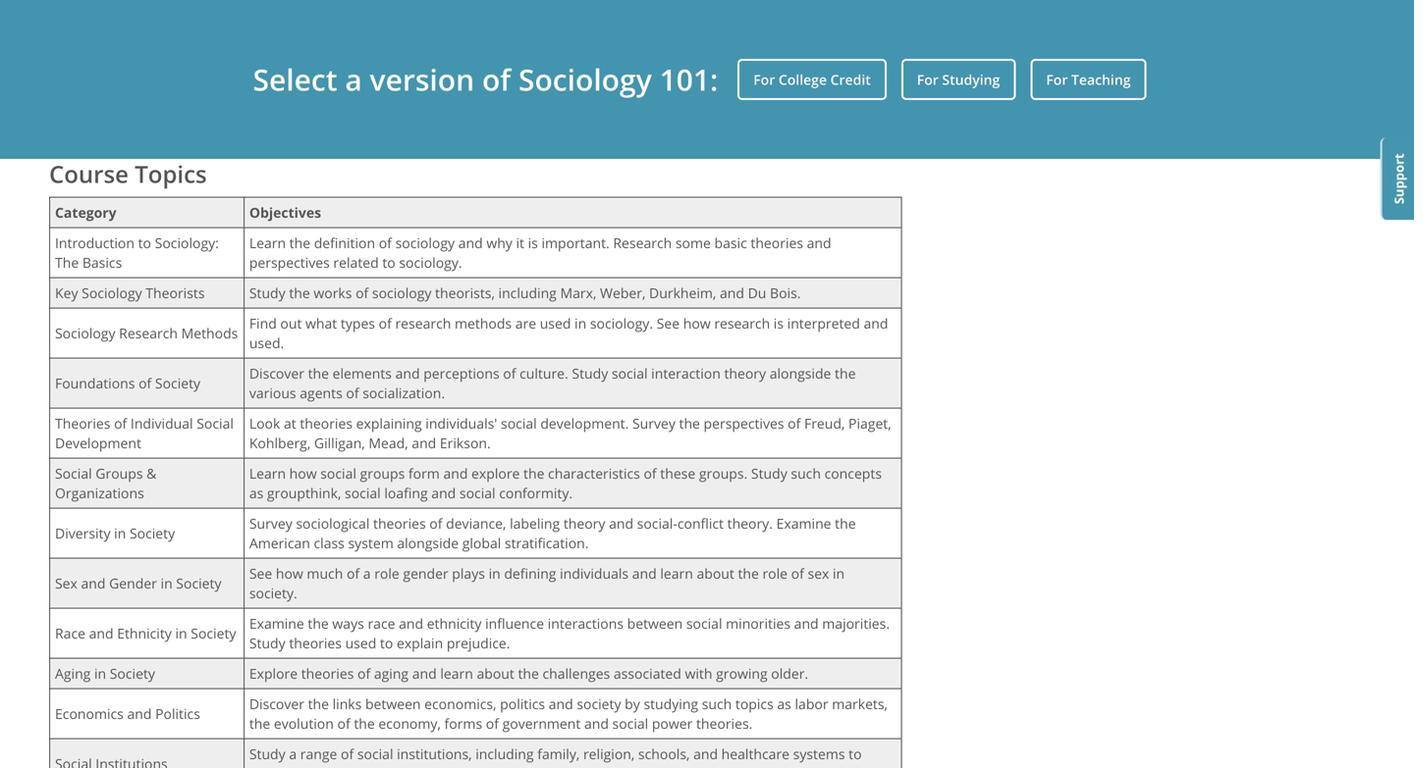 Task type: locate. For each thing, give the bounding box(es) containing it.
out
[[280, 314, 302, 333]]

study down find out what types of research methods are used in sociology. see how research is interpreted and used.
[[572, 365, 608, 383]]

sociology. down 'weber,' at the left top
[[590, 314, 653, 333]]

see inside find out what types of research methods are used in sociology. see how research is interpreted and used.
[[657, 314, 680, 333]]

1 vertical spatial sociology
[[372, 284, 432, 303]]

look at theories explaining individuals' social development. survey the perspectives of freud, piaget, kohlberg, gilligan, mead, and erikson.
[[249, 415, 891, 453]]

and down the society
[[584, 715, 609, 734]]

learn inside learn how social groups form and explore the characteristics of these groups. study such concepts as groupthink, social loafing and social conformity.
[[249, 465, 286, 483]]

study inside learn how social groups form and explore the characteristics of these groups. study such concepts as groupthink, social loafing and social conformity.
[[751, 465, 787, 483]]

0 vertical spatial about
[[697, 565, 734, 584]]

alongside inside survey sociological theories of deviance, labeling theory and social-conflict theory. examine the american class system alongside global stratification.
[[397, 534, 459, 553]]

a inside 'see how much of a role gender plays in defining individuals and learn about the role of sex in society.'
[[363, 565, 371, 584]]

1 discover from the top
[[249, 365, 304, 383]]

1 vertical spatial such
[[702, 696, 732, 714]]

individuals'
[[426, 415, 497, 433]]

theory up stratification.
[[564, 515, 605, 533]]

1 vertical spatial between
[[365, 696, 421, 714]]

markets,
[[832, 696, 888, 714]]

society
[[155, 374, 200, 393], [130, 525, 175, 543], [176, 575, 221, 593], [191, 625, 236, 643], [110, 665, 155, 684]]

0 vertical spatial used
[[540, 314, 571, 333]]

of
[[482, 60, 511, 100], [379, 234, 392, 253], [356, 284, 369, 303], [379, 314, 392, 333], [503, 365, 516, 383], [139, 374, 152, 393], [346, 384, 359, 403], [114, 415, 127, 433], [788, 415, 801, 433], [644, 465, 657, 483], [429, 515, 442, 533], [347, 565, 360, 584], [791, 565, 804, 584], [357, 665, 370, 684], [337, 715, 350, 734], [486, 715, 499, 734], [341, 746, 354, 764]]

socialization.
[[363, 384, 445, 403]]

between up associated
[[627, 615, 683, 634]]

1 horizontal spatial research
[[613, 234, 672, 253]]

defining
[[504, 565, 556, 584]]

form
[[408, 465, 440, 483]]

2 learn from the top
[[249, 465, 286, 483]]

race
[[55, 625, 85, 643]]

including inside study a range of social institutions, including family, religion, schools, and healthcare systems to explore their roles in society.
[[476, 746, 534, 764]]

1 horizontal spatial research
[[714, 314, 770, 333]]

sociology down key
[[55, 324, 115, 343]]

social down discover the elements and perceptions of culture. study social interaction theory alongside the various agents of socialization.
[[501, 415, 537, 433]]

various
[[249, 384, 296, 403]]

learn inside learn the definition of sociology and why it is important. research some basic theories and perspectives related to sociology.
[[249, 234, 286, 253]]

and right form
[[443, 465, 468, 483]]

teaching
[[1071, 70, 1131, 89]]

to left sociology:
[[138, 234, 151, 253]]

theories down ways
[[289, 635, 342, 653]]

theories right basic
[[751, 234, 803, 253]]

2 research from the left
[[714, 314, 770, 333]]

1 for from the left
[[753, 70, 775, 89]]

and inside survey sociological theories of deviance, labeling theory and social-conflict theory. examine the american class system alongside global stratification.
[[609, 515, 633, 533]]

and
[[458, 234, 483, 253], [807, 234, 831, 253], [720, 284, 744, 303], [864, 314, 888, 333], [395, 365, 420, 383], [412, 434, 436, 453], [443, 465, 468, 483], [431, 484, 456, 503], [609, 515, 633, 533], [632, 565, 657, 584], [81, 575, 106, 593], [399, 615, 423, 634], [794, 615, 819, 634], [89, 625, 113, 643], [412, 665, 437, 684], [549, 696, 573, 714], [127, 705, 152, 724], [584, 715, 609, 734], [693, 746, 718, 764]]

in right aging
[[94, 665, 106, 684]]

discover down explore
[[249, 696, 304, 714]]

explore inside study a range of social institutions, including family, religion, schools, and healthcare systems to explore their roles in society.
[[249, 765, 298, 769]]

social up "roles" on the left of page
[[357, 746, 393, 764]]

0 vertical spatial see
[[657, 314, 680, 333]]

society
[[577, 696, 621, 714]]

as left the groupthink,
[[249, 484, 263, 503]]

social inside social groups & organizations
[[55, 465, 92, 483]]

survey sociological theories of deviance, labeling theory and social-conflict theory. examine the american class system alongside global stratification.
[[249, 515, 856, 553]]

economics
[[55, 705, 124, 724]]

2 horizontal spatial for
[[1046, 70, 1068, 89]]

learn inside 'see how much of a role gender plays in defining individuals and learn about the role of sex in society.'
[[660, 565, 693, 584]]

1 horizontal spatial explore
[[471, 465, 520, 483]]

1 vertical spatial learn
[[249, 465, 286, 483]]

0 vertical spatial explore
[[471, 465, 520, 483]]

ethnicity
[[427, 615, 482, 634]]

to right systems
[[849, 746, 862, 764]]

1 vertical spatial theory
[[564, 515, 605, 533]]

1 horizontal spatial examine
[[776, 515, 831, 533]]

survey inside look at theories explaining individuals' social development. survey the perspectives of freud, piaget, kohlberg, gilligan, mead, and erikson.
[[632, 415, 676, 433]]

1 horizontal spatial such
[[791, 465, 821, 483]]

theory right interaction
[[724, 365, 766, 383]]

2 horizontal spatial a
[[363, 565, 371, 584]]

2 vertical spatial a
[[289, 746, 297, 764]]

0 vertical spatial research
[[613, 234, 672, 253]]

sociology for theorists,
[[372, 284, 432, 303]]

1 horizontal spatial about
[[697, 565, 734, 584]]

1 horizontal spatial perspectives
[[704, 415, 784, 433]]

as left labor in the right of the page
[[777, 696, 791, 714]]

0 vertical spatial perspectives
[[249, 254, 330, 272]]

survey up these
[[632, 415, 676, 433]]

2 for from the left
[[917, 70, 939, 89]]

perspectives up groups.
[[704, 415, 784, 433]]

0 horizontal spatial theory
[[564, 515, 605, 533]]

as
[[249, 484, 263, 503], [777, 696, 791, 714]]

1 horizontal spatial theory
[[724, 365, 766, 383]]

in right the plays
[[489, 565, 501, 584]]

sociology 101:
[[518, 60, 718, 100]]

works
[[314, 284, 352, 303]]

about
[[697, 565, 734, 584], [477, 665, 514, 684]]

about down "prejudice."
[[477, 665, 514, 684]]

discover up various
[[249, 365, 304, 383]]

1 learn from the top
[[249, 234, 286, 253]]

1 vertical spatial alongside
[[397, 534, 459, 553]]

0 vertical spatial is
[[528, 234, 538, 253]]

minorities
[[726, 615, 791, 634]]

learn up economics,
[[440, 665, 473, 684]]

1 horizontal spatial alongside
[[770, 365, 831, 383]]

find out what types of research methods are used in sociology. see how research is interpreted and used.
[[249, 314, 888, 353]]

discover for discover the links between economics, politics and society by studying such topics as labor markets, the evolution of the economy, forms of government and social power theories.
[[249, 696, 304, 714]]

learn down kohlberg,
[[249, 465, 286, 483]]

0 horizontal spatial such
[[702, 696, 732, 714]]

1 vertical spatial see
[[249, 565, 272, 584]]

0 horizontal spatial see
[[249, 565, 272, 584]]

of up "roles" on the left of page
[[341, 746, 354, 764]]

conformity.
[[499, 484, 573, 503]]

1 vertical spatial society.
[[386, 765, 434, 769]]

and inside look at theories explaining individuals' social development. survey the perspectives of freud, piaget, kohlberg, gilligan, mead, and erikson.
[[412, 434, 436, 453]]

role left 'sex'
[[763, 565, 788, 584]]

with
[[685, 665, 712, 684]]

0 horizontal spatial a
[[289, 746, 297, 764]]

such up theories.
[[702, 696, 732, 714]]

0 horizontal spatial explore
[[249, 765, 298, 769]]

examine
[[776, 515, 831, 533], [249, 615, 304, 634]]

older.
[[771, 665, 808, 684]]

0 vertical spatial such
[[791, 465, 821, 483]]

conflict
[[677, 515, 724, 533]]

of inside theories of individual social development
[[114, 415, 127, 433]]

basics
[[82, 254, 122, 272]]

research
[[613, 234, 672, 253], [119, 324, 178, 343]]

0 horizontal spatial sociology.
[[399, 254, 462, 272]]

1 horizontal spatial society.
[[386, 765, 434, 769]]

american
[[249, 534, 310, 553]]

research down key sociology theorists
[[119, 324, 178, 343]]

theories inside examine the ways race and ethnicity influence interactions between social minorities and majorities. study theories used to explain prejudice.
[[289, 635, 342, 653]]

topics
[[135, 158, 207, 190]]

as inside learn how social groups form and explore the characteristics of these groups. study such concepts as groupthink, social loafing and social conformity.
[[249, 484, 263, 503]]

is inside learn the definition of sociology and why it is important. research some basic theories and perspectives related to sociology.
[[528, 234, 538, 253]]

used.
[[249, 334, 284, 353]]

a
[[345, 60, 362, 100], [363, 565, 371, 584], [289, 746, 297, 764]]

learn down objectives
[[249, 234, 286, 253]]

0 horizontal spatial survey
[[249, 515, 292, 533]]

1 horizontal spatial role
[[763, 565, 788, 584]]

research left some
[[613, 234, 672, 253]]

0 horizontal spatial alongside
[[397, 534, 459, 553]]

sociology
[[395, 234, 455, 253], [372, 284, 432, 303]]

between up economy,
[[365, 696, 421, 714]]

0 vertical spatial survey
[[632, 415, 676, 433]]

social up organizations
[[55, 465, 92, 483]]

credit
[[830, 70, 871, 89]]

perspectives down objectives
[[249, 254, 330, 272]]

the down the concepts
[[835, 515, 856, 533]]

explore theories of aging and learn about the challenges associated with growing older.
[[249, 665, 808, 684]]

society. inside study a range of social institutions, including family, religion, schools, and healthcare systems to explore their roles in society.
[[386, 765, 434, 769]]

0 vertical spatial learn
[[249, 234, 286, 253]]

groups.
[[699, 465, 748, 483]]

0 vertical spatial alongside
[[770, 365, 831, 383]]

sociology. up "theorists,"
[[399, 254, 462, 272]]

1 horizontal spatial learn
[[660, 565, 693, 584]]

0 vertical spatial sociology.
[[399, 254, 462, 272]]

of inside learn how social groups form and explore the characteristics of these groups. study such concepts as groupthink, social loafing and social conformity.
[[644, 465, 657, 483]]

0 horizontal spatial social
[[55, 465, 92, 483]]

and right the interpreted
[[864, 314, 888, 333]]

for left teaching
[[1046, 70, 1068, 89]]

society for aging in society
[[110, 665, 155, 684]]

research down "theorists,"
[[395, 314, 451, 333]]

important.
[[542, 234, 610, 253]]

in right "roles" on the left of page
[[370, 765, 382, 769]]

power
[[652, 715, 693, 734]]

1 vertical spatial perspectives
[[704, 415, 784, 433]]

2 discover from the top
[[249, 696, 304, 714]]

including up are in the left top of the page
[[498, 284, 557, 303]]

1 vertical spatial a
[[363, 565, 371, 584]]

why
[[486, 234, 512, 253]]

society. down american
[[249, 585, 297, 603]]

social down the groups
[[345, 484, 381, 503]]

study up explore
[[249, 635, 285, 653]]

category
[[55, 204, 116, 222]]

study up find
[[249, 284, 285, 303]]

0 horizontal spatial about
[[477, 665, 514, 684]]

0 vertical spatial between
[[627, 615, 683, 634]]

much
[[307, 565, 343, 584]]

a inside study a range of social institutions, including family, religion, schools, and healthcare systems to explore their roles in society.
[[289, 746, 297, 764]]

0 vertical spatial discover
[[249, 365, 304, 383]]

to
[[138, 234, 151, 253], [382, 254, 396, 272], [380, 635, 393, 653], [849, 746, 862, 764]]

how inside learn how social groups form and explore the characteristics of these groups. study such concepts as groupthink, social loafing and social conformity.
[[289, 465, 317, 483]]

0 horizontal spatial between
[[365, 696, 421, 714]]

of right types
[[379, 314, 392, 333]]

role down system on the left of the page
[[374, 565, 399, 584]]

1 horizontal spatial is
[[774, 314, 784, 333]]

sociology for and
[[395, 234, 455, 253]]

3 for from the left
[[1046, 70, 1068, 89]]

used right are in the left top of the page
[[540, 314, 571, 333]]

0 vertical spatial learn
[[660, 565, 693, 584]]

role
[[374, 565, 399, 584], [763, 565, 788, 584]]

individuals
[[560, 565, 629, 584]]

social
[[197, 415, 234, 433], [55, 465, 92, 483]]

labor
[[795, 696, 828, 714]]

0 vertical spatial examine
[[776, 515, 831, 533]]

marx,
[[560, 284, 596, 303]]

social left interaction
[[612, 365, 648, 383]]

1 vertical spatial how
[[289, 465, 317, 483]]

research
[[395, 314, 451, 333], [714, 314, 770, 333]]

a down system on the left of the page
[[363, 565, 371, 584]]

0 horizontal spatial research
[[395, 314, 451, 333]]

between inside discover the links between economics, politics and society by studying such topics as labor markets, the evolution of the economy, forms of government and social power theories.
[[365, 696, 421, 714]]

society up economics and politics
[[110, 665, 155, 684]]

discover inside discover the links between economics, politics and society by studying such topics as labor markets, the evolution of the economy, forms of government and social power theories.
[[249, 696, 304, 714]]

of inside study a range of social institutions, including family, religion, schools, and healthcare systems to explore their roles in society.
[[341, 746, 354, 764]]

such
[[791, 465, 821, 483], [702, 696, 732, 714]]

1 vertical spatial social
[[55, 465, 92, 483]]

and up 'explain' on the bottom of the page
[[399, 615, 423, 634]]

theories down loafing
[[373, 515, 426, 533]]

their
[[301, 765, 331, 769]]

see down american
[[249, 565, 272, 584]]

0 horizontal spatial perspectives
[[249, 254, 330, 272]]

society. down institutions,
[[386, 765, 434, 769]]

social up with
[[686, 615, 722, 634]]

how down durkheim,
[[683, 314, 711, 333]]

1 vertical spatial including
[[476, 746, 534, 764]]

1 vertical spatial used
[[345, 635, 376, 653]]

of left 'sex'
[[791, 565, 804, 584]]

0 vertical spatial sociology
[[82, 284, 142, 303]]

sociology down basics
[[82, 284, 142, 303]]

about down conflict
[[697, 565, 734, 584]]

0 horizontal spatial research
[[119, 324, 178, 343]]

sex and gender in society
[[55, 575, 221, 593]]

0 vertical spatial society.
[[249, 585, 297, 603]]

race
[[368, 615, 395, 634]]

1 horizontal spatial used
[[540, 314, 571, 333]]

sociology inside learn the definition of sociology and why it is important. research some basic theories and perspectives related to sociology.
[[395, 234, 455, 253]]

0 horizontal spatial learn
[[440, 665, 473, 684]]

1 horizontal spatial sociology.
[[590, 314, 653, 333]]

survey inside survey sociological theories of deviance, labeling theory and social-conflict theory. examine the american class system alongside global stratification.
[[249, 515, 292, 533]]

study down evolution
[[249, 746, 285, 764]]

in right 'sex'
[[833, 565, 845, 584]]

the left ways
[[308, 615, 329, 634]]

select
[[253, 60, 337, 100]]

1 research from the left
[[395, 314, 451, 333]]

the down objectives
[[289, 234, 310, 253]]

of left these
[[644, 465, 657, 483]]

of left freud,
[[788, 415, 801, 433]]

of left aging
[[357, 665, 370, 684]]

of up development in the left of the page
[[114, 415, 127, 433]]

social
[[612, 365, 648, 383], [501, 415, 537, 433], [320, 465, 356, 483], [345, 484, 381, 503], [459, 484, 496, 503], [686, 615, 722, 634], [612, 715, 648, 734], [357, 746, 393, 764]]

theories up links
[[301, 665, 354, 684]]

interaction
[[651, 365, 721, 383]]

economics and politics
[[55, 705, 200, 724]]

society up sex and gender in society
[[130, 525, 175, 543]]

sociology research methods
[[55, 324, 238, 343]]

diversity in society
[[55, 525, 175, 543]]

0 vertical spatial how
[[683, 314, 711, 333]]

see down durkheim,
[[657, 314, 680, 333]]

sociology up "theorists,"
[[395, 234, 455, 253]]

1 horizontal spatial as
[[777, 696, 791, 714]]

alongside up gender
[[397, 534, 459, 553]]

0 horizontal spatial society.
[[249, 585, 297, 603]]

a left range
[[289, 746, 297, 764]]

0 vertical spatial including
[[498, 284, 557, 303]]

0 vertical spatial social
[[197, 415, 234, 433]]

discover inside discover the elements and perceptions of culture. study social interaction theory alongside the various agents of socialization.
[[249, 365, 304, 383]]

0 horizontal spatial used
[[345, 635, 376, 653]]

how up the groupthink,
[[289, 465, 317, 483]]

1 vertical spatial examine
[[249, 615, 304, 634]]

society. inside 'see how much of a role gender plays in defining individuals and learn about the role of sex in society.'
[[249, 585, 297, 603]]

du
[[748, 284, 766, 303]]

0 horizontal spatial as
[[249, 484, 263, 503]]

1 vertical spatial discover
[[249, 696, 304, 714]]

learn
[[660, 565, 693, 584], [440, 665, 473, 684]]

0 horizontal spatial role
[[374, 565, 399, 584]]

used inside examine the ways race and ethnicity influence interactions between social minorities and majorities. study theories used to explain prejudice.
[[345, 635, 376, 653]]

of inside learn the definition of sociology and why it is important. research some basic theories and perspectives related to sociology.
[[379, 234, 392, 253]]

explore
[[249, 665, 298, 684]]

course topics
[[49, 158, 207, 190]]

explore inside learn how social groups form and explore the characteristics of these groups. study such concepts as groupthink, social loafing and social conformity.
[[471, 465, 520, 483]]

1 horizontal spatial between
[[627, 615, 683, 634]]

sociological
[[296, 515, 370, 533]]

theory inside discover the elements and perceptions of culture. study social interaction theory alongside the various agents of socialization.
[[724, 365, 766, 383]]

1 horizontal spatial survey
[[632, 415, 676, 433]]

ways
[[332, 615, 364, 634]]

alongside inside discover the elements and perceptions of culture. study social interaction theory alongside the various agents of socialization.
[[770, 365, 831, 383]]

support link
[[1381, 138, 1414, 220]]

1 horizontal spatial a
[[345, 60, 362, 100]]

topics
[[735, 696, 774, 714]]

for
[[753, 70, 775, 89], [917, 70, 939, 89], [1046, 70, 1068, 89]]

in down marx,
[[575, 314, 586, 333]]

to down "race"
[[380, 635, 393, 653]]

theories inside look at theories explaining individuals' social development. survey the perspectives of freud, piaget, kohlberg, gilligan, mead, and erikson.
[[300, 415, 353, 433]]

1 vertical spatial explore
[[249, 765, 298, 769]]

1 horizontal spatial social
[[197, 415, 234, 433]]

the inside look at theories explaining individuals' social development. survey the perspectives of freud, piaget, kohlberg, gilligan, mead, and erikson.
[[679, 415, 700, 433]]

1 horizontal spatial see
[[657, 314, 680, 333]]

a right select
[[345, 60, 362, 100]]

evolution
[[274, 715, 334, 734]]

0 vertical spatial sociology
[[395, 234, 455, 253]]

perspectives inside learn the definition of sociology and why it is important. research some basic theories and perspectives related to sociology.
[[249, 254, 330, 272]]

used inside find out what types of research methods are used in sociology. see how research is interpreted and used.
[[540, 314, 571, 333]]

0 horizontal spatial for
[[753, 70, 775, 89]]

links
[[333, 696, 362, 714]]

is inside find out what types of research methods are used in sociology. see how research is interpreted and used.
[[774, 314, 784, 333]]

0 horizontal spatial is
[[528, 234, 538, 253]]

explore down erikson.
[[471, 465, 520, 483]]

for left college
[[753, 70, 775, 89]]

0 vertical spatial theory
[[724, 365, 766, 383]]

of right much
[[347, 565, 360, 584]]

is right it
[[528, 234, 538, 253]]

in right diversity
[[114, 525, 126, 543]]

for left studying
[[917, 70, 939, 89]]

study right groups.
[[751, 465, 787, 483]]

forms
[[444, 715, 482, 734]]

and up form
[[412, 434, 436, 453]]

such left the concepts
[[791, 465, 821, 483]]

1 horizontal spatial for
[[917, 70, 939, 89]]

types
[[341, 314, 375, 333]]

at
[[284, 415, 296, 433]]

sociology. inside find out what types of research methods are used in sociology. see how research is interpreted and used.
[[590, 314, 653, 333]]

0 horizontal spatial examine
[[249, 615, 304, 634]]

sociology up types
[[372, 284, 432, 303]]

how inside 'see how much of a role gender plays in defining individuals and learn about the role of sex in society.'
[[276, 565, 303, 584]]

used down ways
[[345, 635, 376, 653]]

related
[[333, 254, 379, 272]]

society up individual
[[155, 374, 200, 393]]

1 vertical spatial survey
[[249, 515, 292, 533]]

and right individuals
[[632, 565, 657, 584]]

and inside discover the elements and perceptions of culture. study social interaction theory alongside the various agents of socialization.
[[395, 365, 420, 383]]

0 vertical spatial as
[[249, 484, 263, 503]]

2 role from the left
[[763, 565, 788, 584]]

1 vertical spatial is
[[774, 314, 784, 333]]

0 vertical spatial a
[[345, 60, 362, 100]]

1 vertical spatial as
[[777, 696, 791, 714]]

learn
[[249, 234, 286, 253], [249, 465, 286, 483]]

1 vertical spatial sociology.
[[590, 314, 653, 333]]

2 vertical spatial how
[[276, 565, 303, 584]]

sociology. inside learn the definition of sociology and why it is important. research some basic theories and perspectives related to sociology.
[[399, 254, 462, 272]]

in right gender
[[161, 575, 173, 593]]



Task type: describe. For each thing, give the bounding box(es) containing it.
theory inside survey sociological theories of deviance, labeling theory and social-conflict theory. examine the american class system alongside global stratification.
[[564, 515, 605, 533]]

to inside study a range of social institutions, including family, religion, schools, and healthcare systems to explore their roles in society.
[[849, 746, 862, 764]]

deviance,
[[446, 515, 506, 533]]

version
[[370, 60, 474, 100]]

look
[[249, 415, 280, 433]]

the inside learn how social groups form and explore the characteristics of these groups. study such concepts as groupthink, social loafing and social conformity.
[[523, 465, 544, 483]]

such inside discover the links between economics, politics and society by studying such topics as labor markets, the evolution of the economy, forms of government and social power theories.
[[702, 696, 732, 714]]

including for theorists,
[[498, 284, 557, 303]]

learn how social groups form and explore the characteristics of these groups. study such concepts as groupthink, social loafing and social conformity.
[[249, 465, 882, 503]]

interpreted
[[787, 314, 860, 333]]

of left culture.
[[503, 365, 516, 383]]

mead,
[[369, 434, 408, 453]]

aging
[[374, 665, 409, 684]]

the up freud,
[[835, 365, 856, 383]]

of inside find out what types of research methods are used in sociology. see how research is interpreted and used.
[[379, 314, 392, 333]]

influence
[[485, 615, 544, 634]]

and up government
[[549, 696, 573, 714]]

study inside discover the elements and perceptions of culture. study social interaction theory alongside the various agents of socialization.
[[572, 365, 608, 383]]

1 vertical spatial sociology
[[55, 324, 115, 343]]

politics
[[500, 696, 545, 714]]

and inside study a range of social institutions, including family, religion, schools, and healthcare systems to explore their roles in society.
[[693, 746, 718, 764]]

theories
[[55, 415, 110, 433]]

for for for teaching
[[1046, 70, 1068, 89]]

religion,
[[583, 746, 635, 764]]

the up agents
[[308, 365, 329, 383]]

examine inside survey sociological theories of deviance, labeling theory and social-conflict theory. examine the american class system alongside global stratification.
[[776, 515, 831, 533]]

sex
[[808, 565, 829, 584]]

of right forms
[[486, 715, 499, 734]]

course
[[49, 158, 129, 190]]

gilligan,
[[314, 434, 365, 453]]

economy,
[[378, 715, 441, 734]]

aging
[[55, 665, 91, 684]]

for teaching
[[1046, 70, 1131, 89]]

and left politics
[[127, 705, 152, 724]]

key sociology theorists
[[55, 284, 205, 303]]

social inside discover the elements and perceptions of culture. study social interaction theory alongside the various agents of socialization.
[[612, 365, 648, 383]]

the left evolution
[[249, 715, 270, 734]]

aging in society
[[55, 665, 155, 684]]

learn the definition of sociology and why it is important. research some basic theories and perspectives related to sociology.
[[249, 234, 831, 272]]

theorists
[[146, 284, 205, 303]]

explain
[[397, 635, 443, 653]]

to inside examine the ways race and ethnicity influence interactions between social minorities and majorities. study theories used to explain prejudice.
[[380, 635, 393, 653]]

in inside find out what types of research methods are used in sociology. see how research is interpreted and used.
[[575, 314, 586, 333]]

study a range of social institutions, including family, religion, schools, and healthcare systems to explore their roles in society.
[[249, 746, 862, 769]]

a for version
[[345, 60, 362, 100]]

in right ethnicity
[[175, 625, 187, 643]]

and inside find out what types of research methods are used in sociology. see how research is interpreted and used.
[[864, 314, 888, 333]]

college
[[779, 70, 827, 89]]

of inside survey sociological theories of deviance, labeling theory and social-conflict theory. examine the american class system alongside global stratification.
[[429, 515, 442, 533]]

see how much of a role gender plays in defining individuals and learn about the role of sex in society.
[[249, 565, 845, 603]]

a for range
[[289, 746, 297, 764]]

how for see how much of a role gender plays in defining individuals and learn about the role of sex in society.
[[276, 565, 303, 584]]

gender
[[403, 565, 448, 584]]

to inside learn the definition of sociology and why it is important. research some basic theories and perspectives related to sociology.
[[382, 254, 396, 272]]

characteristics
[[548, 465, 640, 483]]

theories.
[[696, 715, 753, 734]]

and left the why
[[458, 234, 483, 253]]

society for diversity in society
[[130, 525, 175, 543]]

studying
[[644, 696, 698, 714]]

1 vertical spatial research
[[119, 324, 178, 343]]

groups
[[96, 465, 143, 483]]

these
[[660, 465, 696, 483]]

the down links
[[354, 715, 375, 734]]

how for learn how social groups form and explore the characteristics of these groups. study such concepts as groupthink, social loafing and social conformity.
[[289, 465, 317, 483]]

sex
[[55, 575, 77, 593]]

social inside study a range of social institutions, including family, religion, schools, and healthcare systems to explore their roles in society.
[[357, 746, 393, 764]]

support
[[1390, 154, 1408, 204]]

and down 'explain' on the bottom of the page
[[412, 665, 437, 684]]

select a version of sociology 101:
[[253, 60, 718, 100]]

and right race in the left bottom of the page
[[89, 625, 113, 643]]

it
[[516, 234, 524, 253]]

&
[[146, 465, 157, 483]]

see inside 'see how much of a role gender plays in defining individuals and learn about the role of sex in society.'
[[249, 565, 272, 584]]

durkheim,
[[649, 284, 716, 303]]

of down links
[[337, 715, 350, 734]]

theory.
[[727, 515, 773, 533]]

of down elements at the top
[[346, 384, 359, 403]]

and up the interpreted
[[807, 234, 831, 253]]

such inside learn how social groups form and explore the characteristics of these groups. study such concepts as groupthink, social loafing and social conformity.
[[791, 465, 821, 483]]

foundations of society
[[55, 374, 200, 393]]

for college credit button
[[738, 59, 887, 100]]

the up politics at the left
[[518, 665, 539, 684]]

economics,
[[424, 696, 496, 714]]

society for foundations of society
[[155, 374, 200, 393]]

what
[[305, 314, 337, 333]]

to inside introduction to sociology: the basics
[[138, 234, 151, 253]]

and right minorities
[[794, 615, 819, 634]]

and inside 'see how much of a role gender plays in defining individuals and learn about the role of sex in society.'
[[632, 565, 657, 584]]

social inside look at theories explaining individuals' social development. survey the perspectives of freud, piaget, kohlberg, gilligan, mead, and erikson.
[[501, 415, 537, 433]]

social-
[[637, 515, 677, 533]]

and left du
[[720, 284, 744, 303]]

and right sex
[[81, 575, 106, 593]]

theories inside survey sociological theories of deviance, labeling theory and social-conflict theory. examine the american class system alongside global stratification.
[[373, 515, 426, 533]]

study inside study a range of social institutions, including family, religion, schools, and healthcare systems to explore their roles in society.
[[249, 746, 285, 764]]

study inside examine the ways race and ethnicity influence interactions between social minorities and majorities. study theories used to explain prejudice.
[[249, 635, 285, 653]]

the up the "out"
[[289, 284, 310, 303]]

systems
[[793, 746, 845, 764]]

how inside find out what types of research methods are used in sociology. see how research is interpreted and used.
[[683, 314, 711, 333]]

social groups & organizations
[[55, 465, 157, 503]]

development.
[[540, 415, 629, 433]]

elements
[[333, 365, 392, 383]]

prejudice.
[[447, 635, 510, 653]]

social inside theories of individual social development
[[197, 415, 234, 433]]

agents
[[300, 384, 343, 403]]

and down form
[[431, 484, 456, 503]]

the inside examine the ways race and ethnicity influence interactions between social minorities and majorities. study theories used to explain prejudice.
[[308, 615, 329, 634]]

of inside look at theories explaining individuals' social development. survey the perspectives of freud, piaget, kohlberg, gilligan, mead, and erikson.
[[788, 415, 801, 433]]

for teaching button
[[1030, 59, 1147, 100]]

in inside study a range of social institutions, including family, religion, schools, and healthcare systems to explore their roles in society.
[[370, 765, 382, 769]]

development
[[55, 434, 141, 453]]

the
[[55, 254, 79, 272]]

methods
[[455, 314, 512, 333]]

loafing
[[384, 484, 428, 503]]

studying
[[942, 70, 1000, 89]]

diversity
[[55, 525, 111, 543]]

majorities.
[[822, 615, 890, 634]]

for studying
[[917, 70, 1000, 89]]

examine inside examine the ways race and ethnicity influence interactions between social minorities and majorities. study theories used to explain prejudice.
[[249, 615, 304, 634]]

1 vertical spatial about
[[477, 665, 514, 684]]

social down gilligan,
[[320, 465, 356, 483]]

about inside 'see how much of a role gender plays in defining individuals and learn about the role of sex in society.'
[[697, 565, 734, 584]]

learn for perspectives
[[249, 234, 286, 253]]

definition
[[314, 234, 375, 253]]

kohlberg,
[[249, 434, 311, 453]]

of right version
[[482, 60, 511, 100]]

theorists,
[[435, 284, 495, 303]]

institutions,
[[397, 746, 472, 764]]

for college credit
[[753, 70, 871, 89]]

learn for as
[[249, 465, 286, 483]]

research inside learn the definition of sociology and why it is important. research some basic theories and perspectives related to sociology.
[[613, 234, 672, 253]]

freud,
[[804, 415, 845, 433]]

of right works
[[356, 284, 369, 303]]

for for for college credit
[[753, 70, 775, 89]]

schools,
[[638, 746, 690, 764]]

for for for studying
[[917, 70, 939, 89]]

global
[[462, 534, 501, 553]]

the inside survey sociological theories of deviance, labeling theory and social-conflict theory. examine the american class system alongside global stratification.
[[835, 515, 856, 533]]

discover for discover the elements and perceptions of culture. study social interaction theory alongside the various agents of socialization.
[[249, 365, 304, 383]]

society right gender
[[176, 575, 221, 593]]

perspectives inside look at theories explaining individuals' social development. survey the perspectives of freud, piaget, kohlberg, gilligan, mead, and erikson.
[[704, 415, 784, 433]]

key
[[55, 284, 78, 303]]

introduction
[[55, 234, 135, 253]]

including for institutions,
[[476, 746, 534, 764]]

groups
[[360, 465, 405, 483]]

methods
[[181, 324, 238, 343]]

the up evolution
[[308, 696, 329, 714]]

social inside discover the links between economics, politics and society by studying such topics as labor markets, the evolution of the economy, forms of government and social power theories.
[[612, 715, 648, 734]]

theories inside learn the definition of sociology and why it is important. research some basic theories and perspectives related to sociology.
[[751, 234, 803, 253]]

politics
[[155, 705, 200, 724]]

social inside examine the ways race and ethnicity influence interactions between social minorities and majorities. study theories used to explain prejudice.
[[686, 615, 722, 634]]

as inside discover the links between economics, politics and society by studying such topics as labor markets, the evolution of the economy, forms of government and social power theories.
[[777, 696, 791, 714]]

the inside 'see how much of a role gender plays in defining individuals and learn about the role of sex in society.'
[[738, 565, 759, 584]]

by
[[625, 696, 640, 714]]

examine the ways race and ethnicity influence interactions between social minorities and majorities. study theories used to explain prejudice.
[[249, 615, 890, 653]]

1 vertical spatial learn
[[440, 665, 473, 684]]

piaget,
[[849, 415, 891, 433]]

society right ethnicity
[[191, 625, 236, 643]]

government
[[502, 715, 581, 734]]

healthcare
[[721, 746, 790, 764]]

of up individual
[[139, 374, 152, 393]]

1 role from the left
[[374, 565, 399, 584]]

stratification.
[[505, 534, 589, 553]]

introduction to sociology: the basics
[[55, 234, 219, 272]]

plays
[[452, 565, 485, 584]]

social up deviance,
[[459, 484, 496, 503]]

the inside learn the definition of sociology and why it is important. research some basic theories and perspectives related to sociology.
[[289, 234, 310, 253]]

are
[[515, 314, 536, 333]]

race and ethnicity in society
[[55, 625, 236, 643]]

between inside examine the ways race and ethnicity influence interactions between social minorities and majorities. study theories used to explain prejudice.
[[627, 615, 683, 634]]



Task type: vqa. For each thing, say whether or not it's contained in the screenshot.
the top USED
yes



